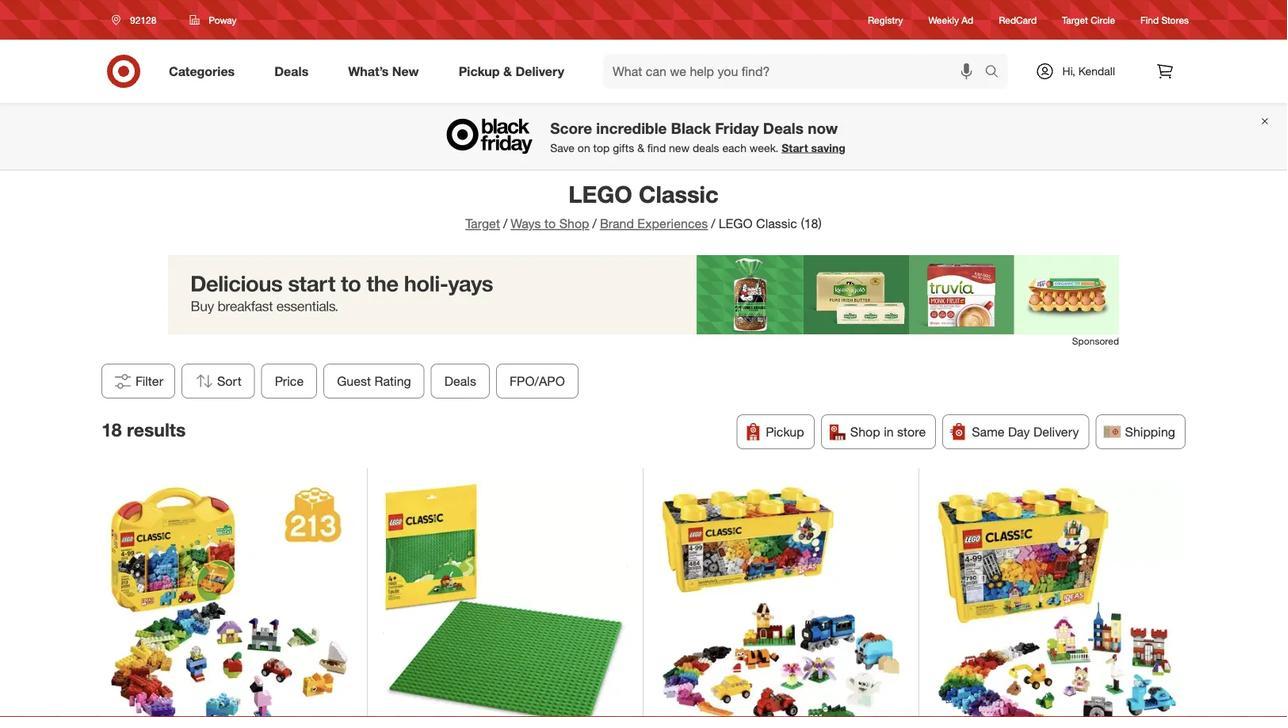Task type: vqa. For each thing, say whether or not it's contained in the screenshot.
right Shop
yes



Task type: locate. For each thing, give the bounding box(es) containing it.
0 vertical spatial lego
[[569, 180, 633, 208]]

find
[[648, 141, 666, 155]]

what's new link
[[335, 54, 439, 89]]

target
[[1063, 14, 1089, 26], [466, 216, 500, 232]]

lego classic medium creative brick box building toys for creative play, kids creative kit 10696 image
[[659, 484, 904, 718], [659, 484, 904, 718]]

shop in store button
[[821, 415, 937, 450]]

deals
[[693, 141, 720, 155]]

search
[[978, 65, 1016, 81]]

18 results
[[102, 419, 186, 441]]

target circle
[[1063, 14, 1116, 26]]

ad
[[962, 14, 974, 26]]

0 horizontal spatial delivery
[[516, 64, 565, 79]]

0 horizontal spatial deals
[[275, 64, 309, 79]]

/ left ways on the left of page
[[504, 216, 508, 232]]

deals right rating
[[445, 374, 477, 389]]

classic left (18)
[[757, 216, 798, 232]]

deals for "deals" link
[[275, 64, 309, 79]]

2 horizontal spatial deals
[[764, 119, 804, 137]]

/ left the brand
[[593, 216, 597, 232]]

0 horizontal spatial /
[[504, 216, 508, 232]]

0 vertical spatial deals
[[275, 64, 309, 79]]

pickup for pickup & delivery
[[459, 64, 500, 79]]

/
[[504, 216, 508, 232], [593, 216, 597, 232], [712, 216, 716, 232]]

poway button
[[180, 6, 247, 34]]

1 horizontal spatial classic
[[757, 216, 798, 232]]

1 vertical spatial classic
[[757, 216, 798, 232]]

1 vertical spatial deals
[[764, 119, 804, 137]]

new
[[392, 64, 419, 79]]

same day delivery
[[972, 424, 1080, 440]]

find stores link
[[1141, 13, 1190, 27]]

1 horizontal spatial pickup
[[766, 424, 805, 440]]

1 horizontal spatial deals
[[445, 374, 477, 389]]

circle
[[1091, 14, 1116, 26]]

black
[[671, 119, 711, 137]]

pickup inside button
[[766, 424, 805, 440]]

0 vertical spatial target
[[1063, 14, 1089, 26]]

classic
[[639, 180, 719, 208], [757, 216, 798, 232]]

0 horizontal spatial shop
[[560, 216, 590, 232]]

on
[[578, 141, 591, 155]]

deals left "what's"
[[275, 64, 309, 79]]

gifts
[[613, 141, 635, 155]]

hi, kendall
[[1063, 64, 1116, 78]]

weekly
[[929, 14, 960, 26]]

2 horizontal spatial /
[[712, 216, 716, 232]]

0 vertical spatial delivery
[[516, 64, 565, 79]]

1 horizontal spatial shop
[[851, 424, 881, 440]]

shop inside button
[[851, 424, 881, 440]]

target inside lego classic target / ways to shop / brand experiences / lego classic (18)
[[466, 216, 500, 232]]

find stores
[[1141, 14, 1190, 26]]

redcard link
[[999, 13, 1037, 27]]

0 vertical spatial &
[[504, 64, 512, 79]]

classic up experiences
[[639, 180, 719, 208]]

2 vertical spatial deals
[[445, 374, 477, 389]]

each
[[723, 141, 747, 155]]

&
[[504, 64, 512, 79], [638, 141, 645, 155]]

1 horizontal spatial /
[[593, 216, 597, 232]]

new
[[669, 141, 690, 155]]

1 horizontal spatial &
[[638, 141, 645, 155]]

delivery for pickup & delivery
[[516, 64, 565, 79]]

1 vertical spatial delivery
[[1034, 424, 1080, 440]]

day
[[1009, 424, 1031, 440]]

lego right experiences
[[719, 216, 753, 232]]

1 horizontal spatial delivery
[[1034, 424, 1080, 440]]

0 horizontal spatial target
[[466, 216, 500, 232]]

friday
[[716, 119, 759, 137]]

1 vertical spatial lego
[[719, 216, 753, 232]]

0 vertical spatial shop
[[560, 216, 590, 232]]

0 vertical spatial classic
[[639, 180, 719, 208]]

0 vertical spatial pickup
[[459, 64, 500, 79]]

categories
[[169, 64, 235, 79]]

week.
[[750, 141, 779, 155]]

1 vertical spatial target
[[466, 216, 500, 232]]

lego up the brand
[[569, 180, 633, 208]]

pickup & delivery
[[459, 64, 565, 79]]

lego classic large creative brick box build your own creative toys, kids building kit 10698 image
[[935, 484, 1180, 718], [935, 484, 1180, 718]]

0 horizontal spatial &
[[504, 64, 512, 79]]

delivery inside button
[[1034, 424, 1080, 440]]

target left ways on the left of page
[[466, 216, 500, 232]]

1 horizontal spatial lego
[[719, 216, 753, 232]]

shop left in
[[851, 424, 881, 440]]

deals inside score incredible black friday deals now save on top gifts & find new deals each week. start saving
[[764, 119, 804, 137]]

score incredible black friday deals now save on top gifts & find new deals each week. start saving
[[551, 119, 846, 155]]

find
[[1141, 14, 1160, 26]]

saving
[[812, 141, 846, 155]]

target left 'circle'
[[1063, 14, 1089, 26]]

deals link
[[261, 54, 329, 89]]

/ right experiences
[[712, 216, 716, 232]]

0 horizontal spatial pickup
[[459, 64, 500, 79]]

fpo/apo button
[[496, 364, 579, 399]]

delivery
[[516, 64, 565, 79], [1034, 424, 1080, 440]]

lego
[[569, 180, 633, 208], [719, 216, 753, 232]]

lego classic creative suitcase 10713 image
[[107, 484, 352, 718], [107, 484, 352, 718]]

advertisement region
[[168, 255, 1120, 335]]

shipping button
[[1096, 415, 1186, 450]]

shop right to
[[560, 216, 590, 232]]

guest rating button
[[324, 364, 425, 399]]

deals for deals button
[[445, 374, 477, 389]]

delivery right the day
[[1034, 424, 1080, 440]]

guest
[[337, 374, 371, 389]]

1 vertical spatial pickup
[[766, 424, 805, 440]]

fpo/apo
[[510, 374, 565, 389]]

1 vertical spatial shop
[[851, 424, 881, 440]]

shop inside lego classic target / ways to shop / brand experiences / lego classic (18)
[[560, 216, 590, 232]]

in
[[884, 424, 894, 440]]

lego classic green baseplate 11023 building kit image
[[383, 484, 628, 718], [383, 484, 628, 718]]

pickup
[[459, 64, 500, 79], [766, 424, 805, 440]]

shop
[[560, 216, 590, 232], [851, 424, 881, 440]]

deals inside button
[[445, 374, 477, 389]]

sponsored
[[1073, 335, 1120, 347]]

1 vertical spatial &
[[638, 141, 645, 155]]

delivery up 'score'
[[516, 64, 565, 79]]

deals up start
[[764, 119, 804, 137]]

deals
[[275, 64, 309, 79], [764, 119, 804, 137], [445, 374, 477, 389]]



Task type: describe. For each thing, give the bounding box(es) containing it.
delivery for same day delivery
[[1034, 424, 1080, 440]]

save
[[551, 141, 575, 155]]

deals button
[[431, 364, 490, 399]]

sort button
[[182, 364, 255, 399]]

1 horizontal spatial target
[[1063, 14, 1089, 26]]

target circle link
[[1063, 13, 1116, 27]]

weekly ad
[[929, 14, 974, 26]]

results
[[127, 419, 186, 441]]

now
[[808, 119, 838, 137]]

pickup & delivery link
[[445, 54, 585, 89]]

0 horizontal spatial classic
[[639, 180, 719, 208]]

2 / from the left
[[593, 216, 597, 232]]

1 / from the left
[[504, 216, 508, 232]]

ways to shop link
[[511, 216, 590, 232]]

start
[[782, 141, 809, 155]]

to
[[545, 216, 556, 232]]

same day delivery button
[[943, 415, 1090, 450]]

price button
[[262, 364, 317, 399]]

registry link
[[868, 13, 904, 27]]

store
[[898, 424, 926, 440]]

18
[[102, 419, 122, 441]]

filter
[[136, 374, 163, 389]]

what's
[[348, 64, 389, 79]]

hi,
[[1063, 64, 1076, 78]]

incredible
[[597, 119, 667, 137]]

What can we help you find? suggestions appear below search field
[[604, 54, 989, 89]]

rating
[[375, 374, 411, 389]]

92128 button
[[102, 6, 173, 34]]

target link
[[466, 216, 500, 232]]

shop in store
[[851, 424, 926, 440]]

(18)
[[801, 216, 822, 232]]

& inside the pickup & delivery link
[[504, 64, 512, 79]]

poway
[[209, 14, 237, 26]]

search button
[[978, 54, 1016, 92]]

what's new
[[348, 64, 419, 79]]

same
[[972, 424, 1005, 440]]

registry
[[868, 14, 904, 26]]

price
[[275, 374, 304, 389]]

shipping
[[1126, 424, 1176, 440]]

redcard
[[999, 14, 1037, 26]]

weekly ad link
[[929, 13, 974, 27]]

ways
[[511, 216, 541, 232]]

3 / from the left
[[712, 216, 716, 232]]

lego classic target / ways to shop / brand experiences / lego classic (18)
[[466, 180, 822, 232]]

stores
[[1162, 14, 1190, 26]]

guest rating
[[337, 374, 411, 389]]

kendall
[[1079, 64, 1116, 78]]

& inside score incredible black friday deals now save on top gifts & find new deals each week. start saving
[[638, 141, 645, 155]]

score
[[551, 119, 592, 137]]

brand experiences link
[[600, 216, 709, 232]]

0 horizontal spatial lego
[[569, 180, 633, 208]]

filter button
[[102, 364, 175, 399]]

pickup for pickup
[[766, 424, 805, 440]]

experiences
[[638, 216, 709, 232]]

categories link
[[155, 54, 255, 89]]

92128
[[130, 14, 157, 26]]

top
[[594, 141, 610, 155]]

pickup button
[[737, 415, 815, 450]]

brand
[[600, 216, 634, 232]]

sort
[[217, 374, 242, 389]]



